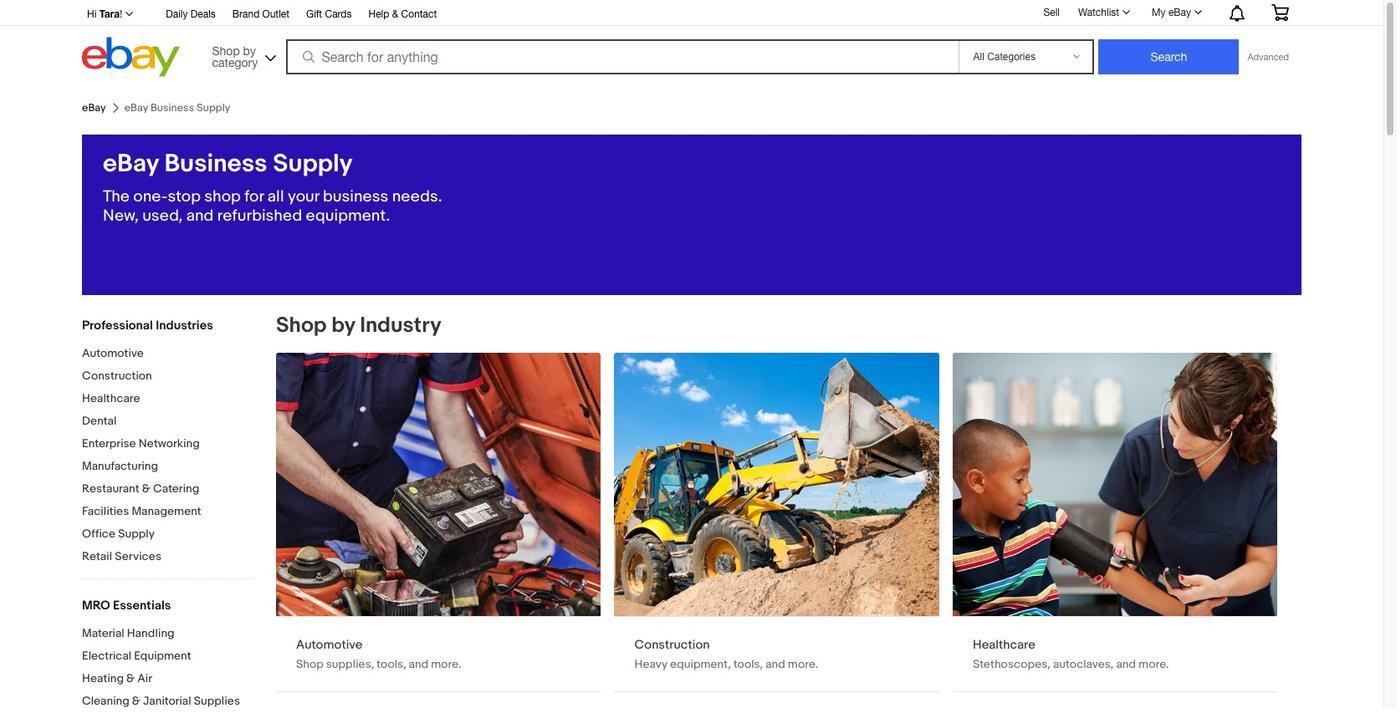 Task type: vqa. For each thing, say whether or not it's contained in the screenshot.


Task type: locate. For each thing, give the bounding box(es) containing it.
and inside automotive shop supplies, tools, and more.
[[409, 657, 428, 671]]

office
[[82, 527, 116, 541]]

tools, inside automotive shop supplies, tools, and more.
[[377, 657, 406, 671]]

1 horizontal spatial &
[[142, 482, 150, 496]]

2 horizontal spatial &
[[392, 8, 398, 20]]

0 horizontal spatial healthcare
[[82, 392, 140, 406]]

category
[[212, 56, 258, 69]]

0 horizontal spatial tools,
[[377, 657, 406, 671]]

automotive inside automotive shop supplies, tools, and more.
[[296, 637, 363, 653]]

by inside ebay business supply main content
[[331, 313, 355, 339]]

1 horizontal spatial by
[[331, 313, 355, 339]]

business
[[164, 149, 267, 179]]

hi tara !
[[87, 8, 122, 20]]

0 vertical spatial automotive
[[82, 346, 144, 361]]

None text field
[[276, 353, 601, 692], [614, 353, 939, 692], [953, 353, 1278, 692], [276, 353, 601, 692], [614, 353, 939, 692], [953, 353, 1278, 692]]

tara
[[99, 8, 120, 20]]

account navigation
[[78, 0, 1302, 26]]

and right autoclaves,
[[1116, 657, 1136, 671]]

brand outlet link
[[232, 6, 289, 24]]

more.
[[431, 657, 462, 671], [788, 657, 818, 671], [1139, 657, 1169, 671]]

shop inside the shop by category
[[212, 44, 240, 57]]

more. inside construction heavy equipment, tools, and more.
[[788, 657, 818, 671]]

by left industry
[[331, 313, 355, 339]]

your shopping cart image
[[1271, 4, 1290, 21]]

material handling link
[[82, 627, 253, 642]]

healthcare inside healthcare stethoscopes, autoclaves, and more.
[[973, 637, 1036, 653]]

& inside account navigation
[[392, 8, 398, 20]]

manufacturing link
[[82, 459, 253, 475]]

supply
[[273, 149, 353, 179], [118, 527, 155, 541]]

0 vertical spatial construction
[[82, 369, 152, 383]]

0 horizontal spatial construction
[[82, 369, 152, 383]]

handling
[[127, 627, 175, 641]]

enterprise
[[82, 437, 136, 451]]

electrical equipment link
[[82, 649, 253, 665]]

0 horizontal spatial supply
[[118, 527, 155, 541]]

& inside material handling electrical equipment heating & air
[[126, 672, 135, 686]]

ebay for ebay
[[82, 101, 106, 115]]

2 vertical spatial ebay
[[103, 149, 159, 179]]

hi
[[87, 8, 96, 20]]

my
[[1152, 7, 1166, 18]]

1 tools, from the left
[[377, 657, 406, 671]]

0 horizontal spatial &
[[126, 672, 135, 686]]

1 vertical spatial healthcare
[[973, 637, 1036, 653]]

and right the equipment,
[[766, 657, 785, 671]]

heating
[[82, 672, 124, 686]]

mro
[[82, 598, 110, 614]]

1 vertical spatial automotive
[[296, 637, 363, 653]]

2 tools, from the left
[[734, 657, 763, 671]]

1 more. from the left
[[431, 657, 462, 671]]

services
[[115, 550, 161, 564]]

automotive inside automotive construction healthcare dental enterprise networking manufacturing restaurant & catering facilities management office supply retail services
[[82, 346, 144, 361]]

watchlist
[[1078, 7, 1119, 18]]

0 horizontal spatial by
[[243, 44, 256, 57]]

0 horizontal spatial more.
[[431, 657, 462, 671]]

and
[[186, 207, 214, 226], [409, 657, 428, 671], [766, 657, 785, 671], [1116, 657, 1136, 671]]

by down brand
[[243, 44, 256, 57]]

1 horizontal spatial construction
[[635, 637, 710, 653]]

and inside construction heavy equipment, tools, and more.
[[766, 657, 785, 671]]

& right help
[[392, 8, 398, 20]]

automotive up supplies,
[[296, 637, 363, 653]]

automotive down professional
[[82, 346, 144, 361]]

supply up your
[[273, 149, 353, 179]]

tools, right supplies,
[[377, 657, 406, 671]]

autoclaves,
[[1053, 657, 1114, 671]]

2 vertical spatial shop
[[296, 657, 323, 671]]

shop inside automotive shop supplies, tools, and more.
[[296, 657, 323, 671]]

tools,
[[377, 657, 406, 671], [734, 657, 763, 671]]

automotive for automotive shop supplies, tools, and more.
[[296, 637, 363, 653]]

tools, for construction
[[734, 657, 763, 671]]

dental link
[[82, 414, 253, 430]]

daily
[[166, 8, 188, 20]]

shop by category
[[212, 44, 258, 69]]

shop for shop by category
[[212, 44, 240, 57]]

automotive construction healthcare dental enterprise networking manufacturing restaurant & catering facilities management office supply retail services
[[82, 346, 201, 564]]

your
[[288, 187, 319, 207]]

ebay
[[1169, 7, 1191, 18], [82, 101, 106, 115], [103, 149, 159, 179]]

1 vertical spatial construction
[[635, 637, 710, 653]]

and right the used,
[[186, 207, 214, 226]]

help
[[369, 8, 389, 20]]

sell link
[[1036, 6, 1067, 18]]

0 vertical spatial by
[[243, 44, 256, 57]]

construction inside automotive construction healthcare dental enterprise networking manufacturing restaurant & catering facilities management office supply retail services
[[82, 369, 152, 383]]

equipment,
[[670, 657, 731, 671]]

shop by category button
[[205, 37, 280, 73]]

construction up 'dental'
[[82, 369, 152, 383]]

0 vertical spatial &
[[392, 8, 398, 20]]

ebay for ebay business supply the one-stop shop for all your business needs. new, used, and refurbished equipment.
[[103, 149, 159, 179]]

used,
[[142, 207, 183, 226]]

shop
[[212, 44, 240, 57], [276, 313, 327, 339], [296, 657, 323, 671]]

ebay inside ebay business supply the one-stop shop for all your business needs. new, used, and refurbished equipment.
[[103, 149, 159, 179]]

essentials
[[113, 598, 171, 614]]

healthcare link
[[82, 392, 253, 407]]

industries
[[156, 318, 213, 334]]

1 vertical spatial supply
[[118, 527, 155, 541]]

&
[[392, 8, 398, 20], [142, 482, 150, 496], [126, 672, 135, 686]]

None submit
[[1099, 39, 1239, 74]]

1 horizontal spatial more.
[[788, 657, 818, 671]]

one-
[[133, 187, 168, 207]]

ebay link
[[82, 101, 106, 115]]

my ebay
[[1152, 7, 1191, 18]]

professional
[[82, 318, 153, 334]]

networking
[[139, 437, 200, 451]]

and right supplies,
[[409, 657, 428, 671]]

& left catering
[[142, 482, 150, 496]]

needs.
[[392, 187, 442, 207]]

healthcare up stethoscopes,
[[973, 637, 1036, 653]]

1 vertical spatial &
[[142, 482, 150, 496]]

help & contact link
[[369, 6, 437, 24]]

0 vertical spatial supply
[[273, 149, 353, 179]]

healthcare up 'dental'
[[82, 392, 140, 406]]

0 vertical spatial ebay
[[1169, 7, 1191, 18]]

the
[[103, 187, 130, 207]]

refurbished
[[217, 207, 302, 226]]

tools, inside construction heavy equipment, tools, and more.
[[734, 657, 763, 671]]

1 horizontal spatial tools,
[[734, 657, 763, 671]]

& left air
[[126, 672, 135, 686]]

automotive
[[82, 346, 144, 361], [296, 637, 363, 653]]

gift cards
[[306, 8, 352, 20]]

watchlist link
[[1069, 3, 1138, 23]]

by
[[243, 44, 256, 57], [331, 313, 355, 339]]

construction up heavy at left
[[635, 637, 710, 653]]

2 more. from the left
[[788, 657, 818, 671]]

more. inside automotive shop supplies, tools, and more.
[[431, 657, 462, 671]]

more. for construction
[[788, 657, 818, 671]]

tools, right the equipment,
[[734, 657, 763, 671]]

brand outlet
[[232, 8, 289, 20]]

0 horizontal spatial automotive
[[82, 346, 144, 361]]

retail
[[82, 550, 112, 564]]

1 horizontal spatial automotive
[[296, 637, 363, 653]]

1 horizontal spatial supply
[[273, 149, 353, 179]]

supply up services
[[118, 527, 155, 541]]

0 vertical spatial shop
[[212, 44, 240, 57]]

healthcare inside automotive construction healthcare dental enterprise networking manufacturing restaurant & catering facilities management office supply retail services
[[82, 392, 140, 406]]

by inside the shop by category
[[243, 44, 256, 57]]

2 horizontal spatial more.
[[1139, 657, 1169, 671]]

more. inside healthcare stethoscopes, autoclaves, and more.
[[1139, 657, 1169, 671]]

construction inside construction heavy equipment, tools, and more.
[[635, 637, 710, 653]]

help & contact
[[369, 8, 437, 20]]

heavy
[[635, 657, 668, 671]]

material
[[82, 627, 124, 641]]

2 vertical spatial &
[[126, 672, 135, 686]]

all
[[267, 187, 284, 207]]

daily deals link
[[166, 6, 216, 24]]

3 more. from the left
[[1139, 657, 1169, 671]]

1 horizontal spatial healthcare
[[973, 637, 1036, 653]]

supply inside automotive construction healthcare dental enterprise networking manufacturing restaurant & catering facilities management office supply retail services
[[118, 527, 155, 541]]

1 vertical spatial shop
[[276, 313, 327, 339]]

by for category
[[243, 44, 256, 57]]

shop by industry
[[276, 313, 442, 339]]

1 vertical spatial ebay
[[82, 101, 106, 115]]

1 vertical spatial by
[[331, 313, 355, 339]]

healthcare
[[82, 392, 140, 406], [973, 637, 1036, 653]]

facilities management link
[[82, 504, 253, 520]]

0 vertical spatial healthcare
[[82, 392, 140, 406]]

restaurant & catering link
[[82, 482, 253, 498]]



Task type: describe. For each thing, give the bounding box(es) containing it.
Search for anything text field
[[288, 41, 956, 73]]

ebay inside "link"
[[1169, 7, 1191, 18]]

automotive for automotive construction healthcare dental enterprise networking manufacturing restaurant & catering facilities management office supply retail services
[[82, 346, 144, 361]]

construction heavy equipment, tools, and more.
[[635, 637, 818, 671]]

management
[[132, 504, 201, 519]]

dental
[[82, 414, 117, 428]]

supplies,
[[326, 657, 374, 671]]

shop
[[204, 187, 241, 207]]

manufacturing
[[82, 459, 158, 473]]

gift cards link
[[306, 6, 352, 24]]

by for industry
[[331, 313, 355, 339]]

equipment
[[134, 649, 191, 663]]

more. for automotive
[[431, 657, 462, 671]]

professional industries
[[82, 318, 213, 334]]

restaurant
[[82, 482, 139, 496]]

material handling electrical equipment heating & air
[[82, 627, 191, 686]]

deals
[[191, 8, 216, 20]]

electrical
[[82, 649, 131, 663]]

sell
[[1044, 6, 1060, 18]]

mro essentials
[[82, 598, 171, 614]]

equipment.
[[306, 207, 390, 226]]

catering
[[153, 482, 199, 496]]

brand
[[232, 8, 260, 20]]

none submit inside shop by category banner
[[1099, 39, 1239, 74]]

business
[[323, 187, 388, 207]]

for
[[244, 187, 264, 207]]

enterprise networking link
[[82, 437, 253, 453]]

cards
[[325, 8, 352, 20]]

facilities
[[82, 504, 129, 519]]

advanced
[[1248, 52, 1289, 62]]

heating & air link
[[82, 672, 253, 688]]

shop by category banner
[[78, 0, 1302, 81]]

ebay business supply main content
[[69, 95, 1315, 709]]

healthcare stethoscopes, autoclaves, and more.
[[973, 637, 1169, 671]]

and inside healthcare stethoscopes, autoclaves, and more.
[[1116, 657, 1136, 671]]

daily deals
[[166, 8, 216, 20]]

tools, for automotive
[[377, 657, 406, 671]]

and inside ebay business supply the one-stop shop for all your business needs. new, used, and refurbished equipment.
[[186, 207, 214, 226]]

automotive link
[[82, 346, 253, 362]]

air
[[137, 672, 152, 686]]

stop
[[168, 187, 201, 207]]

construction link
[[82, 369, 253, 385]]

advanced link
[[1239, 40, 1297, 74]]

stethoscopes,
[[973, 657, 1051, 671]]

retail services link
[[82, 550, 253, 566]]

new,
[[103, 207, 139, 226]]

ebay business supply the one-stop shop for all your business needs. new, used, and refurbished equipment.
[[103, 149, 442, 226]]

automotive shop supplies, tools, and more.
[[296, 637, 462, 671]]

& inside automotive construction healthcare dental enterprise networking manufacturing restaurant & catering facilities management office supply retail services
[[142, 482, 150, 496]]

supply inside ebay business supply the one-stop shop for all your business needs. new, used, and refurbished equipment.
[[273, 149, 353, 179]]

office supply link
[[82, 527, 253, 543]]

gift
[[306, 8, 322, 20]]

outlet
[[262, 8, 289, 20]]

industry
[[360, 313, 442, 339]]

!
[[120, 8, 122, 20]]

shop for shop by industry
[[276, 313, 327, 339]]

my ebay link
[[1143, 3, 1210, 23]]

contact
[[401, 8, 437, 20]]



